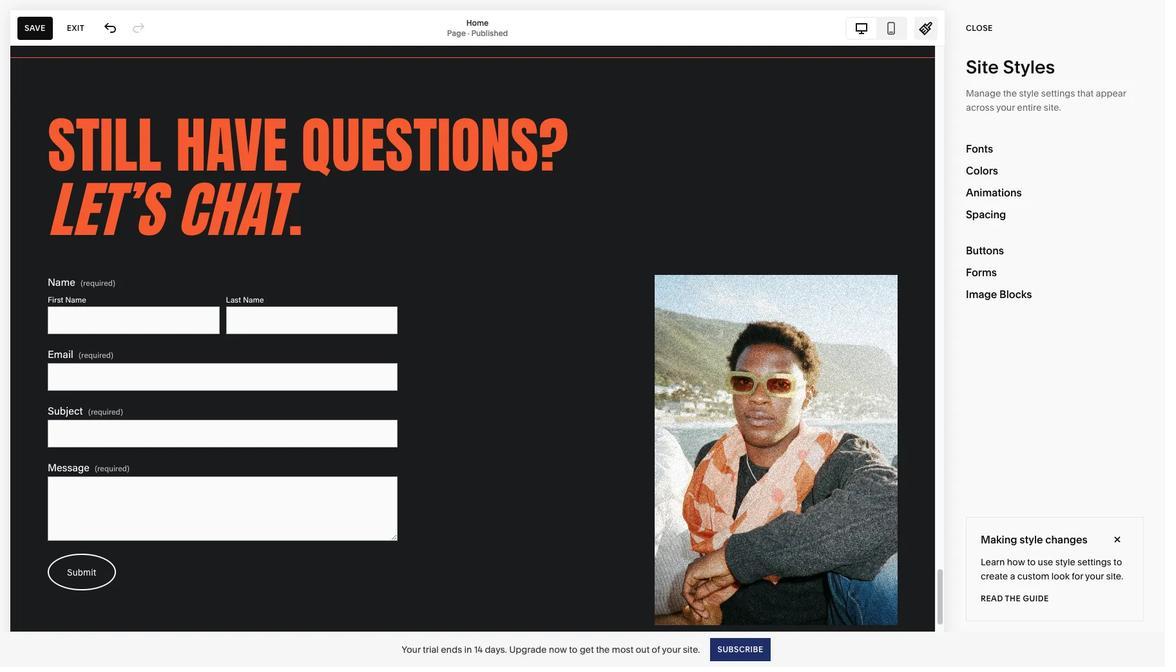 Task type: describe. For each thing, give the bounding box(es) containing it.
site. inside manage the style settings that appear across your entire site.
[[1044, 102, 1061, 113]]

a
[[1010, 571, 1015, 583]]

learn how to use style settings to create a custom look for your site.
[[981, 557, 1123, 583]]

site styles
[[966, 56, 1055, 78]]

buttons link
[[966, 240, 1144, 262]]

in
[[464, 644, 472, 656]]

upgrade
[[509, 644, 547, 656]]

use
[[1038, 557, 1053, 568]]

read
[[981, 594, 1003, 604]]

image blocks link
[[966, 284, 1144, 305]]

read the guide button
[[981, 588, 1049, 611]]

create
[[981, 571, 1008, 583]]

image blocks
[[966, 288, 1032, 301]]

out
[[636, 644, 650, 656]]

your inside manage the style settings that appear across your entire site.
[[996, 102, 1015, 113]]

that
[[1077, 88, 1094, 99]]

across
[[966, 102, 994, 113]]

the for manage
[[1003, 88, 1017, 99]]

spacing link
[[966, 204, 1144, 226]]

close button
[[966, 17, 993, 40]]

site
[[966, 56, 999, 78]]

fonts link
[[966, 138, 1144, 160]]

buttons
[[966, 244, 1004, 257]]

2 vertical spatial the
[[596, 644, 610, 656]]

learn
[[981, 557, 1005, 568]]

exit button
[[60, 16, 92, 40]]

custom
[[1017, 571, 1049, 583]]

blocks
[[1000, 288, 1032, 301]]

colors
[[966, 164, 998, 177]]

2 vertical spatial site.
[[683, 644, 700, 656]]

days.
[[485, 644, 507, 656]]

your trial ends in 14 days. upgrade now to get the most out of your site.
[[402, 644, 700, 656]]

of
[[652, 644, 660, 656]]

subscribe
[[718, 645, 764, 654]]

2 vertical spatial your
[[662, 644, 681, 656]]



Task type: locate. For each thing, give the bounding box(es) containing it.
1 vertical spatial your
[[1085, 571, 1104, 583]]

2 horizontal spatial your
[[1085, 571, 1104, 583]]

animations link
[[966, 182, 1144, 204]]

colors link
[[966, 160, 1144, 182]]

the inside button
[[1005, 594, 1021, 604]]

1 horizontal spatial settings
[[1078, 557, 1112, 568]]

forms
[[966, 266, 997, 279]]

get
[[580, 644, 594, 656]]

0 vertical spatial the
[[1003, 88, 1017, 99]]

the right read
[[1005, 594, 1021, 604]]

published
[[471, 28, 508, 38]]

image
[[966, 288, 997, 301]]

0 horizontal spatial your
[[662, 644, 681, 656]]

for
[[1072, 571, 1083, 583]]

1 vertical spatial style
[[1020, 534, 1043, 546]]

site. right of
[[683, 644, 700, 656]]

1 horizontal spatial site.
[[1044, 102, 1061, 113]]

manage
[[966, 88, 1001, 99]]

2 horizontal spatial site.
[[1106, 571, 1123, 583]]

trial
[[423, 644, 439, 656]]

the right get
[[596, 644, 610, 656]]

0 vertical spatial your
[[996, 102, 1015, 113]]

most
[[612, 644, 634, 656]]

settings inside manage the style settings that appear across your entire site.
[[1041, 88, 1075, 99]]

save
[[24, 23, 46, 33]]

guide
[[1023, 594, 1049, 604]]

site. right for
[[1106, 571, 1123, 583]]

your inside learn how to use style settings to create a custom look for your site.
[[1085, 571, 1104, 583]]

0 vertical spatial settings
[[1041, 88, 1075, 99]]

style inside manage the style settings that appear across your entire site.
[[1019, 88, 1039, 99]]

your
[[996, 102, 1015, 113], [1085, 571, 1104, 583], [662, 644, 681, 656]]

1 vertical spatial the
[[1005, 594, 1021, 604]]

home page · published
[[447, 18, 508, 38]]

1 horizontal spatial your
[[996, 102, 1015, 113]]

manage the style settings that appear across your entire site.
[[966, 88, 1126, 113]]

site.
[[1044, 102, 1061, 113], [1106, 571, 1123, 583], [683, 644, 700, 656]]

1 horizontal spatial to
[[1027, 557, 1036, 568]]

your left entire
[[996, 102, 1015, 113]]

animations
[[966, 186, 1022, 199]]

now
[[549, 644, 567, 656]]

to
[[1027, 557, 1036, 568], [1114, 557, 1122, 568], [569, 644, 578, 656]]

settings left that
[[1041, 88, 1075, 99]]

1 vertical spatial site.
[[1106, 571, 1123, 583]]

your
[[402, 644, 421, 656]]

0 horizontal spatial settings
[[1041, 88, 1075, 99]]

page
[[447, 28, 466, 38]]

how
[[1007, 557, 1025, 568]]

style inside learn how to use style settings to create a custom look for your site.
[[1055, 557, 1075, 568]]

the inside manage the style settings that appear across your entire site.
[[1003, 88, 1017, 99]]

subscribe button
[[710, 638, 771, 662]]

0 vertical spatial site.
[[1044, 102, 1061, 113]]

save button
[[17, 16, 53, 40]]

0 horizontal spatial to
[[569, 644, 578, 656]]

0 horizontal spatial site.
[[683, 644, 700, 656]]

styles
[[1003, 56, 1055, 78]]

tab list
[[847, 18, 906, 38]]

making style changes
[[981, 534, 1088, 546]]

2 vertical spatial style
[[1055, 557, 1075, 568]]

the down site styles
[[1003, 88, 1017, 99]]

exit
[[67, 23, 85, 33]]

look
[[1052, 571, 1070, 583]]

settings up for
[[1078, 557, 1112, 568]]

settings inside learn how to use style settings to create a custom look for your site.
[[1078, 557, 1112, 568]]

spacing
[[966, 208, 1006, 221]]

fonts
[[966, 142, 993, 155]]

14
[[474, 644, 483, 656]]

ends
[[441, 644, 462, 656]]

home
[[466, 18, 489, 27]]

0 vertical spatial style
[[1019, 88, 1039, 99]]

changes
[[1045, 534, 1088, 546]]

style
[[1019, 88, 1039, 99], [1020, 534, 1043, 546], [1055, 557, 1075, 568]]

site. inside learn how to use style settings to create a custom look for your site.
[[1106, 571, 1123, 583]]

your right of
[[662, 644, 681, 656]]

your right for
[[1085, 571, 1104, 583]]

1 vertical spatial settings
[[1078, 557, 1112, 568]]

making
[[981, 534, 1017, 546]]

entire
[[1017, 102, 1042, 113]]

2 horizontal spatial to
[[1114, 557, 1122, 568]]

read the guide
[[981, 594, 1049, 604]]

style up the use
[[1020, 534, 1043, 546]]

close
[[966, 23, 993, 33]]

appear
[[1096, 88, 1126, 99]]

style up look
[[1055, 557, 1075, 568]]

forms link
[[966, 262, 1144, 284]]

settings
[[1041, 88, 1075, 99], [1078, 557, 1112, 568]]

the for read
[[1005, 594, 1021, 604]]

·
[[468, 28, 470, 38]]

the
[[1003, 88, 1017, 99], [1005, 594, 1021, 604], [596, 644, 610, 656]]

site. right entire
[[1044, 102, 1061, 113]]

style up entire
[[1019, 88, 1039, 99]]



Task type: vqa. For each thing, say whether or not it's contained in the screenshot.
read the guide at the bottom of page
yes



